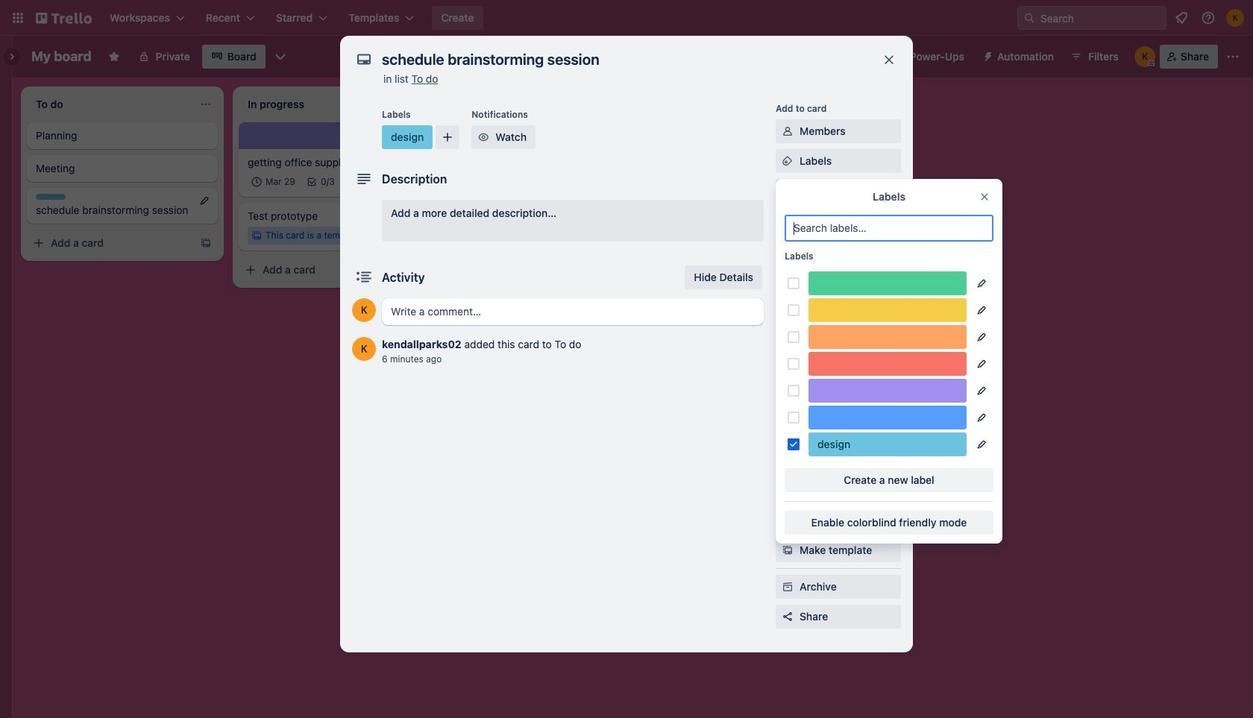 Task type: vqa. For each thing, say whether or not it's contained in the screenshot.
the Color: red, title: none image
yes



Task type: describe. For each thing, give the bounding box(es) containing it.
2 vertical spatial kendallparks02 (kendallparks02) image
[[352, 337, 376, 361]]

1 vertical spatial kendallparks02 (kendallparks02) image
[[352, 298, 376, 322]]

2 horizontal spatial color: sky, title: "design" element
[[809, 433, 967, 457]]

back to home image
[[36, 6, 92, 30]]

color: green, title: none image
[[809, 272, 967, 295]]

create from template… image
[[412, 264, 424, 276]]

Write a comment text field
[[382, 298, 764, 325]]

color: red, title: none image
[[809, 352, 967, 376]]

create from template… image
[[200, 237, 212, 249]]

1 horizontal spatial color: sky, title: "design" element
[[382, 125, 433, 149]]

kendallparks02 (kendallparks02) image
[[1135, 46, 1156, 67]]

0 vertical spatial kendallparks02 (kendallparks02) image
[[1227, 9, 1245, 27]]

customize views image
[[273, 49, 288, 64]]

primary element
[[0, 0, 1254, 36]]



Task type: locate. For each thing, give the bounding box(es) containing it.
color: blue, title: none image
[[809, 406, 967, 430]]

edit card image
[[198, 195, 210, 207]]

1 vertical spatial color: sky, title: "design" element
[[36, 194, 66, 200]]

2 sm image from the top
[[781, 154, 795, 169]]

open information menu image
[[1201, 10, 1216, 25]]

None text field
[[375, 46, 867, 73]]

color: purple, title: none image
[[809, 379, 967, 403]]

search image
[[1024, 12, 1036, 24]]

4 sm image from the top
[[781, 484, 795, 498]]

Search field
[[1036, 7, 1166, 29]]

color: orange, title: none image
[[809, 325, 967, 349]]

color: sky, title: "design" element
[[382, 125, 433, 149], [36, 194, 66, 200], [809, 433, 967, 457]]

2 vertical spatial color: sky, title: "design" element
[[809, 433, 967, 457]]

0 horizontal spatial color: sky, title: "design" element
[[36, 194, 66, 200]]

None checkbox
[[248, 173, 300, 191]]

sm image
[[781, 124, 795, 139], [781, 154, 795, 169], [781, 273, 795, 288], [781, 484, 795, 498]]

Search labels… text field
[[785, 215, 994, 242]]

sm image
[[977, 45, 998, 66], [476, 130, 491, 145], [781, 513, 795, 528], [781, 543, 795, 558], [781, 580, 795, 595]]

3 sm image from the top
[[781, 273, 795, 288]]

close popover image
[[979, 191, 991, 203]]

1 sm image from the top
[[781, 124, 795, 139]]

star or unstar board image
[[108, 51, 120, 63]]

show menu image
[[1226, 49, 1241, 64]]

0 notifications image
[[1173, 9, 1191, 27]]

Board name text field
[[24, 45, 99, 69]]

0 vertical spatial color: sky, title: "design" element
[[382, 125, 433, 149]]

color: yellow, title: none image
[[809, 298, 967, 322]]

kendallparks02 (kendallparks02) image
[[1227, 9, 1245, 27], [352, 298, 376, 322], [352, 337, 376, 361]]



